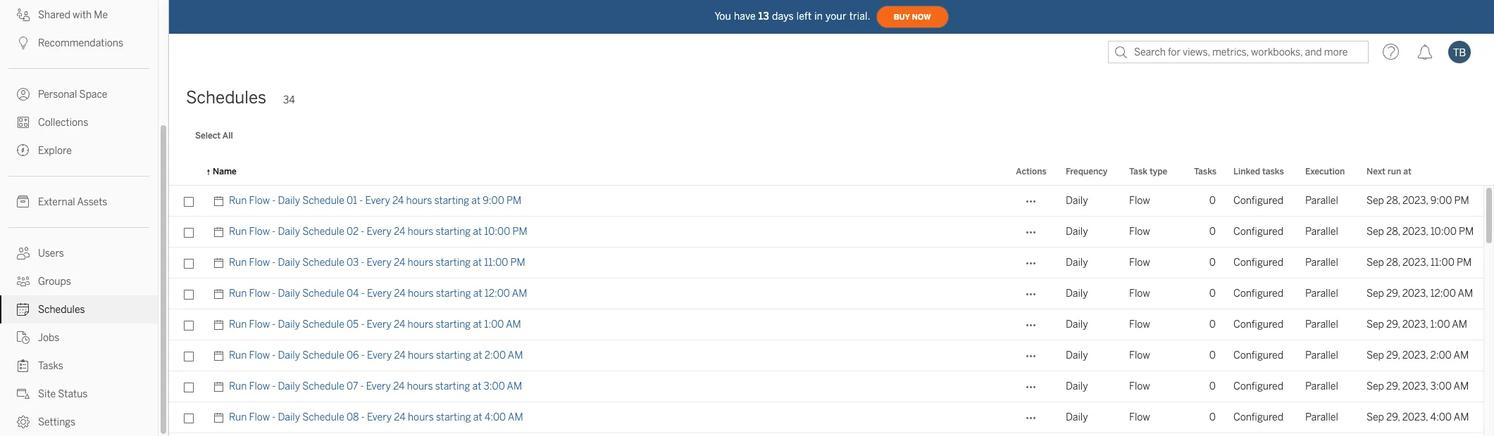 Task type: locate. For each thing, give the bounding box(es) containing it.
shared with me link
[[0, 1, 158, 29]]

configured for sep 29, 2023, 3:00 am
[[1234, 381, 1284, 393]]

starting
[[434, 195, 470, 207], [436, 226, 471, 238], [436, 257, 471, 269], [436, 288, 471, 300], [436, 319, 471, 331], [436, 350, 471, 362], [435, 381, 470, 393], [436, 412, 471, 424]]

1 row from the top
[[169, 186, 1484, 217]]

3 row from the top
[[169, 248, 1484, 279]]

schedule left 05
[[303, 319, 345, 331]]

1 2:00 from the left
[[485, 350, 506, 362]]

grid containing run flow - daily schedule 01 - every 24 hours starting at 9:00 pm
[[169, 159, 1495, 437]]

28, down sep 28, 2023, 9:00 pm
[[1387, 226, 1401, 238]]

buy now button
[[877, 6, 949, 28]]

24 down run flow - daily schedule 06 - every 24 hours starting at 2:00 am link
[[393, 381, 405, 393]]

29, up 'sep 29, 2023, 2:00 am'
[[1387, 319, 1401, 331]]

4 29, from the top
[[1387, 381, 1401, 393]]

sep down sep 29, 2023, 3:00 am
[[1367, 412, 1385, 424]]

3 schedule from the top
[[303, 257, 345, 269]]

execution
[[1306, 167, 1346, 177]]

2 row from the top
[[169, 217, 1484, 248]]

29, for sep 29, 2023, 3:00 am
[[1387, 381, 1401, 393]]

11:00
[[484, 257, 509, 269], [1431, 257, 1455, 269]]

by text only_f5he34f image
[[17, 88, 30, 101], [17, 116, 30, 129], [17, 276, 30, 288], [17, 304, 30, 316], [17, 332, 30, 345], [17, 360, 30, 373], [17, 388, 30, 401]]

run inside the run flow - daily schedule 03 - every 24 hours starting at 11:00 pm link
[[229, 257, 247, 269]]

sep up sep 29, 2023, 12:00 am
[[1367, 257, 1385, 269]]

0 for sep 29, 2023, 4:00 am
[[1210, 412, 1217, 424]]

at for run flow - daily schedule 04 - every 24 hours starting at 12:00 am
[[473, 288, 482, 300]]

1 vertical spatial schedules
[[38, 304, 85, 316]]

1 horizontal spatial 1:00
[[1431, 319, 1451, 331]]

2 vertical spatial 28,
[[1387, 257, 1401, 269]]

24 down run flow - daily schedule 07 - every 24 hours starting at 3:00 am "link"
[[394, 412, 406, 424]]

34
[[283, 94, 295, 106]]

every right 04
[[367, 288, 392, 300]]

by text only_f5he34f image inside schedules link
[[17, 304, 30, 316]]

2 by text only_f5he34f image from the top
[[17, 37, 30, 49]]

groups link
[[0, 268, 158, 296]]

9 row from the top
[[169, 434, 1484, 437]]

tasks down 'jobs'
[[38, 361, 63, 373]]

me
[[94, 9, 108, 21]]

name
[[213, 167, 237, 177]]

sep for sep 29, 2023, 12:00 am
[[1367, 288, 1385, 300]]

schedule inside run flow - daily schedule 05 - every 24 hours starting at 1:00 am link
[[303, 319, 345, 331]]

3 by text only_f5he34f image from the top
[[17, 144, 30, 157]]

by text only_f5he34f image inside users link
[[17, 247, 30, 260]]

3 0 from the top
[[1210, 257, 1217, 269]]

5 row from the top
[[169, 310, 1484, 341]]

sep for sep 28, 2023, 9:00 pm
[[1367, 195, 1385, 207]]

1 by text only_f5he34f image from the top
[[17, 8, 30, 21]]

24 up run flow - daily schedule 03 - every 24 hours starting at 11:00 pm
[[394, 226, 406, 238]]

every for 01
[[365, 195, 390, 207]]

every
[[365, 195, 390, 207], [367, 226, 392, 238], [367, 257, 392, 269], [367, 288, 392, 300], [367, 319, 392, 331], [367, 350, 392, 362], [366, 381, 391, 393], [367, 412, 392, 424]]

1 28, from the top
[[1387, 195, 1401, 207]]

buy
[[894, 12, 910, 21]]

4 parallel from the top
[[1306, 288, 1339, 300]]

24 down the run flow - daily schedule 03 - every 24 hours starting at 11:00 pm link
[[394, 288, 406, 300]]

28, up sep 29, 2023, 12:00 am
[[1387, 257, 1401, 269]]

1 horizontal spatial schedules
[[186, 87, 266, 108]]

29, down sep 29, 2023, 1:00 am
[[1387, 350, 1401, 362]]

cell
[[213, 434, 229, 437]]

next
[[1367, 167, 1386, 177]]

4 by text only_f5he34f image from the top
[[17, 196, 30, 209]]

2 10:00 from the left
[[1431, 226, 1457, 238]]

starting for 2:00
[[436, 350, 471, 362]]

schedule left 02
[[303, 226, 345, 238]]

schedule image
[[213, 186, 229, 217], [213, 217, 229, 248], [213, 279, 229, 310], [213, 310, 229, 341], [213, 372, 229, 403], [213, 403, 229, 434]]

you have 13 days left in your trial.
[[715, 10, 871, 22]]

hours for 03
[[408, 257, 434, 269]]

8 schedule from the top
[[303, 412, 345, 424]]

1 horizontal spatial 9:00
[[1431, 195, 1453, 207]]

parallel for sep 28, 2023, 9:00 pm
[[1306, 195, 1339, 207]]

4 by text only_f5he34f image from the top
[[17, 304, 30, 316]]

29, down sep 29, 2023, 3:00 am
[[1387, 412, 1401, 424]]

0 vertical spatial 28,
[[1387, 195, 1401, 207]]

users link
[[0, 240, 158, 268]]

1 3:00 from the left
[[484, 381, 505, 393]]

grid
[[169, 159, 1495, 437]]

hours down run flow - daily schedule 06 - every 24 hours starting at 2:00 am link
[[407, 381, 433, 393]]

schedule image for run flow - daily schedule 06 - every 24 hours starting at 2:00 am
[[213, 341, 229, 372]]

3 sep from the top
[[1367, 257, 1385, 269]]

2023, down sep 29, 2023, 1:00 am
[[1403, 350, 1429, 362]]

5 by text only_f5he34f image from the top
[[17, 247, 30, 260]]

run flow - daily schedule 08 - every 24 hours starting at 4:00 am
[[229, 412, 523, 424]]

0 horizontal spatial 11:00
[[484, 257, 509, 269]]

row containing run flow - daily schedule 08 - every 24 hours starting at 4:00 am
[[169, 403, 1484, 434]]

by text only_f5he34f image for shared with me
[[17, 8, 30, 21]]

6 configured from the top
[[1234, 350, 1284, 362]]

7 sep from the top
[[1367, 381, 1385, 393]]

schedule for 06
[[303, 350, 345, 362]]

starting inside "link"
[[435, 381, 470, 393]]

8 configured from the top
[[1234, 412, 1284, 424]]

1 parallel from the top
[[1306, 195, 1339, 207]]

hours for 07
[[407, 381, 433, 393]]

10:00
[[484, 226, 511, 238], [1431, 226, 1457, 238]]

2 sep from the top
[[1367, 226, 1385, 238]]

1 vertical spatial tasks
[[38, 361, 63, 373]]

04
[[347, 288, 359, 300]]

1 sep from the top
[[1367, 195, 1385, 207]]

run for run flow - daily schedule 03 - every 24 hours starting at 11:00 pm
[[229, 257, 247, 269]]

run flow - daily schedule 01 - every 24 hours starting at 9:00 pm link
[[229, 186, 522, 217]]

7 row from the top
[[169, 372, 1484, 403]]

explore
[[38, 145, 72, 157]]

run inside run flow - daily schedule 04 - every 24 hours starting at 12:00 am link
[[229, 288, 247, 300]]

2 vertical spatial schedule image
[[213, 434, 229, 437]]

5 configured from the top
[[1234, 319, 1284, 331]]

7 parallel from the top
[[1306, 381, 1339, 393]]

2023, down 'sep 29, 2023, 2:00 am'
[[1403, 381, 1429, 393]]

12:00
[[485, 288, 510, 300], [1431, 288, 1457, 300]]

2 28, from the top
[[1387, 226, 1401, 238]]

linked tasks
[[1234, 167, 1285, 177]]

2023, up sep 29, 2023, 12:00 am
[[1403, 257, 1429, 269]]

at for run flow - daily schedule 02 - every 24 hours starting at 10:00 pm
[[473, 226, 482, 238]]

sep down next
[[1367, 195, 1385, 207]]

row
[[169, 186, 1484, 217], [169, 217, 1484, 248], [169, 248, 1484, 279], [169, 279, 1484, 310], [169, 310, 1484, 341], [169, 341, 1484, 372], [169, 372, 1484, 403], [169, 403, 1484, 434], [169, 434, 1484, 437]]

schedule inside run flow - daily schedule 06 - every 24 hours starting at 2:00 am link
[[303, 350, 345, 362]]

starting for 1:00
[[436, 319, 471, 331]]

3 29, from the top
[[1387, 350, 1401, 362]]

2023, down sep 28, 2023, 9:00 pm
[[1403, 226, 1429, 238]]

6 schedule image from the top
[[213, 403, 229, 434]]

0 horizontal spatial 1:00
[[484, 319, 504, 331]]

sep 29, 2023, 1:00 am
[[1367, 319, 1468, 331]]

all
[[223, 131, 233, 141]]

2023,
[[1403, 195, 1429, 207], [1403, 226, 1429, 238], [1403, 257, 1429, 269], [1403, 288, 1429, 300], [1403, 319, 1429, 331], [1403, 350, 1429, 362], [1403, 381, 1429, 393], [1403, 412, 1429, 424]]

site status
[[38, 389, 88, 401]]

am
[[512, 288, 527, 300], [1459, 288, 1474, 300], [506, 319, 521, 331], [1453, 319, 1468, 331], [508, 350, 523, 362], [1454, 350, 1470, 362], [507, 381, 522, 393], [1454, 381, 1470, 393], [508, 412, 523, 424], [1455, 412, 1470, 424]]

run inside run flow - daily schedule 07 - every 24 hours starting at 3:00 am "link"
[[229, 381, 247, 393]]

24 down run flow - daily schedule 04 - every 24 hours starting at 12:00 am link
[[394, 319, 406, 331]]

29,
[[1387, 288, 1401, 300], [1387, 319, 1401, 331], [1387, 350, 1401, 362], [1387, 381, 1401, 393], [1387, 412, 1401, 424]]

by text only_f5he34f image inside groups link
[[17, 276, 30, 288]]

at for run flow - daily schedule 07 - every 24 hours starting at 3:00 am
[[473, 381, 482, 393]]

3 run from the top
[[229, 257, 247, 269]]

2:00
[[485, 350, 506, 362], [1431, 350, 1452, 362]]

5 0 from the top
[[1210, 319, 1217, 331]]

2 11:00 from the left
[[1431, 257, 1455, 269]]

run inside run flow - daily schedule 05 - every 24 hours starting at 1:00 am link
[[229, 319, 247, 331]]

by text only_f5he34f image left recommendations
[[17, 37, 30, 49]]

6 schedule from the top
[[303, 350, 345, 362]]

run inside run flow - daily schedule 08 - every 24 hours starting at 4:00 am link
[[229, 412, 247, 424]]

sep down sep 29, 2023, 1:00 am
[[1367, 350, 1385, 362]]

row group
[[169, 186, 1484, 437]]

schedule inside run flow - daily schedule 04 - every 24 hours starting at 12:00 am link
[[303, 288, 345, 300]]

by text only_f5he34f image for collections
[[17, 116, 30, 129]]

-
[[272, 195, 276, 207], [360, 195, 363, 207], [272, 226, 276, 238], [361, 226, 365, 238], [272, 257, 276, 269], [361, 257, 365, 269], [272, 288, 276, 300], [361, 288, 365, 300], [272, 319, 276, 331], [361, 319, 365, 331], [272, 350, 276, 362], [361, 350, 365, 362], [272, 381, 276, 393], [361, 381, 364, 393], [272, 412, 276, 424], [361, 412, 365, 424]]

2 29, from the top
[[1387, 319, 1401, 331]]

run for run flow - daily schedule 02 - every 24 hours starting at 10:00 pm
[[229, 226, 247, 238]]

5 29, from the top
[[1387, 412, 1401, 424]]

schedule for 01
[[303, 195, 345, 207]]

1 horizontal spatial 11:00
[[1431, 257, 1455, 269]]

type
[[1150, 167, 1168, 177]]

parallel for sep 29, 2023, 4:00 am
[[1306, 412, 1339, 424]]

1 9:00 from the left
[[483, 195, 505, 207]]

configured for sep 29, 2023, 2:00 am
[[1234, 350, 1284, 362]]

with
[[73, 9, 92, 21]]

sep for sep 29, 2023, 2:00 am
[[1367, 350, 1385, 362]]

3 by text only_f5he34f image from the top
[[17, 276, 30, 288]]

daily inside "link"
[[278, 381, 300, 393]]

10:00 inside run flow - daily schedule 02 - every 24 hours starting at 10:00 pm link
[[484, 226, 511, 238]]

8 0 from the top
[[1210, 412, 1217, 424]]

sep up sep 29, 2023, 1:00 am
[[1367, 288, 1385, 300]]

by text only_f5he34f image inside "site status" link
[[17, 388, 30, 401]]

every right 01
[[365, 195, 390, 207]]

run for run flow - daily schedule 04 - every 24 hours starting at 12:00 am
[[229, 288, 247, 300]]

by text only_f5he34f image left external
[[17, 196, 30, 209]]

schedule image
[[213, 248, 229, 279], [213, 341, 229, 372], [213, 434, 229, 437]]

1 configured from the top
[[1234, 195, 1284, 207]]

parallel for sep 29, 2023, 2:00 am
[[1306, 350, 1339, 362]]

0 horizontal spatial 10:00
[[484, 226, 511, 238]]

6 run from the top
[[229, 350, 247, 362]]

2023, down sep 29, 2023, 3:00 am
[[1403, 412, 1429, 424]]

by text only_f5he34f image inside 'tasks' link
[[17, 360, 30, 373]]

4 row from the top
[[169, 279, 1484, 310]]

28,
[[1387, 195, 1401, 207], [1387, 226, 1401, 238], [1387, 257, 1401, 269]]

2 run from the top
[[229, 226, 247, 238]]

1 vertical spatial schedule image
[[213, 341, 229, 372]]

6 row from the top
[[169, 341, 1484, 372]]

0
[[1210, 195, 1217, 207], [1210, 226, 1217, 238], [1210, 257, 1217, 269], [1210, 288, 1217, 300], [1210, 319, 1217, 331], [1210, 350, 1217, 362], [1210, 381, 1217, 393], [1210, 412, 1217, 424]]

1 horizontal spatial 3:00
[[1431, 381, 1452, 393]]

1 10:00 from the left
[[484, 226, 511, 238]]

hours down run flow - daily schedule 02 - every 24 hours starting at 10:00 pm link
[[408, 257, 434, 269]]

run for run flow - daily schedule 06 - every 24 hours starting at 2:00 am
[[229, 350, 247, 362]]

row containing run flow - daily schedule 05 - every 24 hours starting at 1:00 am
[[169, 310, 1484, 341]]

1 horizontal spatial 2:00
[[1431, 350, 1452, 362]]

5 run from the top
[[229, 319, 247, 331]]

7 by text only_f5he34f image from the top
[[17, 388, 30, 401]]

29, for sep 29, 2023, 1:00 am
[[1387, 319, 1401, 331]]

parallel
[[1306, 195, 1339, 207], [1306, 226, 1339, 238], [1306, 257, 1339, 269], [1306, 288, 1339, 300], [1306, 319, 1339, 331], [1306, 350, 1339, 362], [1306, 381, 1339, 393], [1306, 412, 1339, 424]]

2023, up 'sep 29, 2023, 2:00 am'
[[1403, 319, 1429, 331]]

1 1:00 from the left
[[484, 319, 504, 331]]

every right 06
[[367, 350, 392, 362]]

every inside "link"
[[366, 381, 391, 393]]

am inside "link"
[[507, 381, 522, 393]]

8 parallel from the top
[[1306, 412, 1339, 424]]

by text only_f5he34f image inside settings link
[[17, 417, 30, 429]]

1 0 from the top
[[1210, 195, 1217, 207]]

every right 07
[[366, 381, 391, 393]]

24 inside "link"
[[393, 381, 405, 393]]

task type
[[1130, 167, 1168, 177]]

by text only_f5he34f image left settings
[[17, 417, 30, 429]]

4 schedule from the top
[[303, 288, 345, 300]]

pm
[[507, 195, 522, 207], [1455, 195, 1470, 207], [513, 226, 528, 238], [1460, 226, 1475, 238], [511, 257, 526, 269], [1458, 257, 1473, 269]]

at inside "link"
[[473, 381, 482, 393]]

5 by text only_f5he34f image from the top
[[17, 332, 30, 345]]

6 0 from the top
[[1210, 350, 1217, 362]]

2 0 from the top
[[1210, 226, 1217, 238]]

5 parallel from the top
[[1306, 319, 1339, 331]]

by text only_f5he34f image inside jobs link
[[17, 332, 30, 345]]

7 run from the top
[[229, 381, 247, 393]]

7 configured from the top
[[1234, 381, 1284, 393]]

site status link
[[0, 381, 158, 409]]

5 schedule image from the top
[[213, 372, 229, 403]]

assets
[[77, 197, 107, 209]]

actions
[[1017, 167, 1047, 177]]

hours
[[406, 195, 432, 207], [408, 226, 434, 238], [408, 257, 434, 269], [408, 288, 434, 300], [408, 319, 434, 331], [408, 350, 434, 362], [407, 381, 433, 393], [408, 412, 434, 424]]

run inside run flow - daily schedule 06 - every 24 hours starting at 2:00 am link
[[229, 350, 247, 362]]

5 schedule from the top
[[303, 319, 345, 331]]

7 0 from the top
[[1210, 381, 1217, 393]]

1 11:00 from the left
[[484, 257, 509, 269]]

every for 08
[[367, 412, 392, 424]]

schedule inside run flow - daily schedule 08 - every 24 hours starting at 4:00 am link
[[303, 412, 345, 424]]

2023, for 12:00
[[1403, 288, 1429, 300]]

schedule inside run flow - daily schedule 07 - every 24 hours starting at 3:00 am "link"
[[303, 381, 345, 393]]

0 horizontal spatial 4:00
[[485, 412, 506, 424]]

personal space
[[38, 89, 107, 101]]

configured
[[1234, 195, 1284, 207], [1234, 226, 1284, 238], [1234, 257, 1284, 269], [1234, 288, 1284, 300], [1234, 319, 1284, 331], [1234, 350, 1284, 362], [1234, 381, 1284, 393], [1234, 412, 1284, 424]]

2 schedule from the top
[[303, 226, 345, 238]]

schedule for 07
[[303, 381, 345, 393]]

run inside run flow - daily schedule 02 - every 24 hours starting at 10:00 pm link
[[229, 226, 247, 238]]

run flow - daily schedule 07 - every 24 hours starting at 3:00 am link
[[229, 372, 522, 403]]

2023, for 3:00
[[1403, 381, 1429, 393]]

2023, for 11:00
[[1403, 257, 1429, 269]]

schedules
[[186, 87, 266, 108], [38, 304, 85, 316]]

schedule image for run flow - daily schedule 03 - every 24 hours starting at 11:00 pm
[[213, 248, 229, 279]]

run flow - daily schedule 01 - every 24 hours starting at 9:00 pm
[[229, 195, 522, 207]]

8 row from the top
[[169, 403, 1484, 434]]

schedule inside run flow - daily schedule 01 - every 24 hours starting at 9:00 pm link
[[303, 195, 345, 207]]

0 horizontal spatial 9:00
[[483, 195, 505, 207]]

schedule inside the run flow - daily schedule 03 - every 24 hours starting at 11:00 pm link
[[303, 257, 345, 269]]

5 sep from the top
[[1367, 319, 1385, 331]]

6 sep from the top
[[1367, 350, 1385, 362]]

24 down run flow - daily schedule 02 - every 24 hours starting at 10:00 pm link
[[394, 257, 406, 269]]

at for run flow - daily schedule 01 - every 24 hours starting at 9:00 pm
[[472, 195, 481, 207]]

24 up run flow - daily schedule 07 - every 24 hours starting at 3:00 am
[[394, 350, 406, 362]]

3 configured from the top
[[1234, 257, 1284, 269]]

1 4:00 from the left
[[485, 412, 506, 424]]

by text only_f5he34f image inside personal space link
[[17, 88, 30, 101]]

sep down 'sep 29, 2023, 2:00 am'
[[1367, 381, 1385, 393]]

hours inside "link"
[[407, 381, 433, 393]]

24 for 06
[[394, 350, 406, 362]]

hours down run flow - daily schedule 07 - every 24 hours starting at 3:00 am "link"
[[408, 412, 434, 424]]

2 2:00 from the left
[[1431, 350, 1452, 362]]

0 for sep 29, 2023, 3:00 am
[[1210, 381, 1217, 393]]

schedule for 02
[[303, 226, 345, 238]]

tasks link
[[0, 352, 158, 381]]

schedule
[[303, 195, 345, 207], [303, 226, 345, 238], [303, 257, 345, 269], [303, 288, 345, 300], [303, 319, 345, 331], [303, 350, 345, 362], [303, 381, 345, 393], [303, 412, 345, 424]]

2 schedule image from the top
[[213, 341, 229, 372]]

1 schedule image from the top
[[213, 186, 229, 217]]

settings
[[38, 417, 76, 429]]

sep up 'sep 29, 2023, 2:00 am'
[[1367, 319, 1385, 331]]

by text only_f5he34f image inside shared with me link
[[17, 8, 30, 21]]

2023, up sep 29, 2023, 1:00 am
[[1403, 288, 1429, 300]]

by text only_f5he34f image inside external assets link
[[17, 196, 30, 209]]

2 parallel from the top
[[1306, 226, 1339, 238]]

by text only_f5he34f image inside explore link
[[17, 144, 30, 157]]

parallel for sep 29, 2023, 12:00 am
[[1306, 288, 1339, 300]]

24 for 02
[[394, 226, 406, 238]]

schedule left 01
[[303, 195, 345, 207]]

6 parallel from the top
[[1306, 350, 1339, 362]]

1 vertical spatial 28,
[[1387, 226, 1401, 238]]

1 horizontal spatial 12:00
[[1431, 288, 1457, 300]]

0 horizontal spatial 3:00
[[484, 381, 505, 393]]

daily
[[278, 195, 300, 207], [1066, 195, 1089, 207], [278, 226, 300, 238], [1066, 226, 1089, 238], [278, 257, 300, 269], [1066, 257, 1089, 269], [278, 288, 300, 300], [1066, 288, 1089, 300], [278, 319, 300, 331], [1066, 319, 1089, 331], [278, 350, 300, 362], [1066, 350, 1089, 362], [278, 381, 300, 393], [1066, 381, 1089, 393], [278, 412, 300, 424], [1066, 412, 1089, 424]]

every right 08
[[367, 412, 392, 424]]

hours down the run flow - daily schedule 03 - every 24 hours starting at 11:00 pm link
[[408, 288, 434, 300]]

6 by text only_f5he34f image from the top
[[17, 417, 30, 429]]

by text only_f5he34f image inside collections "link"
[[17, 116, 30, 129]]

by text only_f5he34f image inside 'recommendations' link
[[17, 37, 30, 49]]

every for 04
[[367, 288, 392, 300]]

run flow - daily schedule 07 - every 24 hours starting at 3:00 am
[[229, 381, 522, 393]]

24 up run flow - daily schedule 02 - every 24 hours starting at 10:00 pm
[[393, 195, 404, 207]]

hours up run flow - daily schedule 02 - every 24 hours starting at 10:00 pm
[[406, 195, 432, 207]]

1 horizontal spatial 10:00
[[1431, 226, 1457, 238]]

schedule inside run flow - daily schedule 02 - every 24 hours starting at 10:00 pm link
[[303, 226, 345, 238]]

schedule left 08
[[303, 412, 345, 424]]

sep 28, 2023, 11:00 pm
[[1367, 257, 1473, 269]]

hours up run flow - daily schedule 07 - every 24 hours starting at 3:00 am
[[408, 350, 434, 362]]

schedule image for run flow - daily schedule 08 - every 24 hours starting at 4:00 am
[[213, 403, 229, 434]]

tasks left linked
[[1195, 167, 1217, 177]]

28, for sep 28, 2023, 9:00 pm
[[1387, 195, 1401, 207]]

8 sep from the top
[[1367, 412, 1385, 424]]

sep for sep 29, 2023, 4:00 am
[[1367, 412, 1385, 424]]

1 schedule image from the top
[[213, 248, 229, 279]]

at for run flow - daily schedule 08 - every 24 hours starting at 4:00 am
[[473, 412, 482, 424]]

4 run from the top
[[229, 288, 247, 300]]

4 sep from the top
[[1367, 288, 1385, 300]]

by text only_f5he34f image for users
[[17, 247, 30, 260]]

29, up sep 29, 2023, 1:00 am
[[1387, 288, 1401, 300]]

run for run flow - daily schedule 08 - every 24 hours starting at 4:00 am
[[229, 412, 247, 424]]

4:00
[[485, 412, 506, 424], [1431, 412, 1453, 424]]

next run at
[[1367, 167, 1412, 177]]

schedule image for run flow - daily schedule 07 - every 24 hours starting at 3:00 am
[[213, 372, 229, 403]]

28, down the run
[[1387, 195, 1401, 207]]

hours up run flow - daily schedule 03 - every 24 hours starting at 11:00 pm
[[408, 226, 434, 238]]

0 for sep 28, 2023, 11:00 pm
[[1210, 257, 1217, 269]]

jobs
[[38, 333, 59, 345]]

sep 28, 2023, 10:00 pm
[[1367, 226, 1475, 238]]

every right 03
[[367, 257, 392, 269]]

run inside run flow - daily schedule 01 - every 24 hours starting at 9:00 pm link
[[229, 195, 247, 207]]

3 28, from the top
[[1387, 257, 1401, 269]]

schedule left 04
[[303, 288, 345, 300]]

9:00
[[483, 195, 505, 207], [1431, 195, 1453, 207]]

by text only_f5he34f image left explore
[[17, 144, 30, 157]]

by text only_f5he34f image for jobs
[[17, 332, 30, 345]]

schedule left 03
[[303, 257, 345, 269]]

3:00 inside "link"
[[484, 381, 505, 393]]

2 schedule image from the top
[[213, 217, 229, 248]]

1 horizontal spatial 4:00
[[1431, 412, 1453, 424]]

schedule left 07
[[303, 381, 345, 393]]

by text only_f5he34f image
[[17, 8, 30, 21], [17, 37, 30, 49], [17, 144, 30, 157], [17, 196, 30, 209], [17, 247, 30, 260], [17, 417, 30, 429]]

hours for 06
[[408, 350, 434, 362]]

flow
[[249, 195, 270, 207], [1130, 195, 1151, 207], [249, 226, 270, 238], [1130, 226, 1151, 238], [249, 257, 270, 269], [1130, 257, 1151, 269], [249, 288, 270, 300], [1130, 288, 1151, 300], [249, 319, 270, 331], [1130, 319, 1151, 331], [249, 350, 270, 362], [1130, 350, 1151, 362], [249, 381, 270, 393], [1130, 381, 1151, 393], [249, 412, 270, 424], [1130, 412, 1151, 424]]

1:00
[[484, 319, 504, 331], [1431, 319, 1451, 331]]

0 horizontal spatial 12:00
[[485, 288, 510, 300]]

0 vertical spatial schedules
[[186, 87, 266, 108]]

8 run from the top
[[229, 412, 247, 424]]

0 vertical spatial schedule image
[[213, 248, 229, 279]]

4 configured from the top
[[1234, 288, 1284, 300]]

4 schedule image from the top
[[213, 310, 229, 341]]

0 horizontal spatial 2:00
[[485, 350, 506, 362]]

every right 05
[[367, 319, 392, 331]]

1 horizontal spatial tasks
[[1195, 167, 1217, 177]]

you
[[715, 10, 732, 22]]

2023, up sep 28, 2023, 10:00 pm
[[1403, 195, 1429, 207]]

every right 02
[[367, 226, 392, 238]]

task
[[1130, 167, 1148, 177]]

0 for sep 29, 2023, 12:00 am
[[1210, 288, 1217, 300]]

by text only_f5he34f image for recommendations
[[17, 37, 30, 49]]

by text only_f5he34f image left shared
[[17, 8, 30, 21]]

schedules down the groups
[[38, 304, 85, 316]]

sep for sep 28, 2023, 11:00 pm
[[1367, 257, 1385, 269]]

4 0 from the top
[[1210, 288, 1217, 300]]

frequency
[[1066, 167, 1108, 177]]

run for run flow - daily schedule 05 - every 24 hours starting at 1:00 am
[[229, 319, 247, 331]]

29, down 'sep 29, 2023, 2:00 am'
[[1387, 381, 1401, 393]]

schedule for 04
[[303, 288, 345, 300]]

1 schedule from the top
[[303, 195, 345, 207]]

run flow - daily schedule 08 - every 24 hours starting at 4:00 am link
[[229, 403, 523, 434]]

hours for 01
[[406, 195, 432, 207]]

7 schedule from the top
[[303, 381, 345, 393]]

hours for 08
[[408, 412, 434, 424]]

schedules up 'all'
[[186, 87, 266, 108]]

08
[[347, 412, 359, 424]]

by text only_f5he34f image left users
[[17, 247, 30, 260]]

1 by text only_f5he34f image from the top
[[17, 88, 30, 101]]

24 for 01
[[393, 195, 404, 207]]

01
[[347, 195, 357, 207]]

run
[[229, 195, 247, 207], [229, 226, 247, 238], [229, 257, 247, 269], [229, 288, 247, 300], [229, 319, 247, 331], [229, 350, 247, 362], [229, 381, 247, 393], [229, 412, 247, 424]]

2 configured from the top
[[1234, 226, 1284, 238]]

6 by text only_f5he34f image from the top
[[17, 360, 30, 373]]

24 for 07
[[393, 381, 405, 393]]

sep down sep 28, 2023, 9:00 pm
[[1367, 226, 1385, 238]]

2 by text only_f5he34f image from the top
[[17, 116, 30, 129]]

sep
[[1367, 195, 1385, 207], [1367, 226, 1385, 238], [1367, 257, 1385, 269], [1367, 288, 1385, 300], [1367, 319, 1385, 331], [1367, 350, 1385, 362], [1367, 381, 1385, 393], [1367, 412, 1385, 424]]

parallel for sep 28, 2023, 10:00 pm
[[1306, 226, 1339, 238]]

3 schedule image from the top
[[213, 279, 229, 310]]

every for 02
[[367, 226, 392, 238]]

hours down run flow - daily schedule 04 - every 24 hours starting at 12:00 am link
[[408, 319, 434, 331]]

row containing run flow - daily schedule 02 - every 24 hours starting at 10:00 pm
[[169, 217, 1484, 248]]

0 horizontal spatial schedules
[[38, 304, 85, 316]]

schedule left 06
[[303, 350, 345, 362]]



Task type: vqa. For each thing, say whether or not it's contained in the screenshot.
Connect to Salesforce
no



Task type: describe. For each thing, give the bounding box(es) containing it.
personal
[[38, 89, 77, 101]]

schedule image for run flow - daily schedule 04 - every 24 hours starting at 12:00 am
[[213, 279, 229, 310]]

at for run flow - daily schedule 05 - every 24 hours starting at 1:00 am
[[473, 319, 482, 331]]

configured for sep 29, 2023, 1:00 am
[[1234, 319, 1284, 331]]

configured for sep 29, 2023, 12:00 am
[[1234, 288, 1284, 300]]

schedule for 08
[[303, 412, 345, 424]]

collections link
[[0, 109, 158, 137]]

by text only_f5he34f image for personal space
[[17, 88, 30, 101]]

external assets
[[38, 197, 107, 209]]

0 for sep 29, 2023, 2:00 am
[[1210, 350, 1217, 362]]

starting for 11:00
[[436, 257, 471, 269]]

1 12:00 from the left
[[485, 288, 510, 300]]

users
[[38, 248, 64, 260]]

run flow - daily schedule 05 - every 24 hours starting at 1:00 am
[[229, 319, 521, 331]]

sep 29, 2023, 4:00 am
[[1367, 412, 1470, 424]]

by text only_f5he34f image for schedules
[[17, 304, 30, 316]]

2 1:00 from the left
[[1431, 319, 1451, 331]]

run flow - daily schedule 05 - every 24 hours starting at 1:00 am link
[[229, 310, 521, 341]]

run for run flow - daily schedule 01 - every 24 hours starting at 9:00 pm
[[229, 195, 247, 207]]

recommendations link
[[0, 29, 158, 57]]

sep for sep 29, 2023, 1:00 am
[[1367, 319, 1385, 331]]

2 12:00 from the left
[[1431, 288, 1457, 300]]

0 vertical spatial tasks
[[1195, 167, 1217, 177]]

every for 07
[[366, 381, 391, 393]]

collections
[[38, 117, 88, 129]]

starting for 10:00
[[436, 226, 471, 238]]

run flow - daily schedule 06 - every 24 hours starting at 2:00 am
[[229, 350, 523, 362]]

at for run flow - daily schedule 03 - every 24 hours starting at 11:00 pm
[[473, 257, 482, 269]]

now
[[913, 12, 932, 21]]

24 for 03
[[394, 257, 406, 269]]

2 4:00 from the left
[[1431, 412, 1453, 424]]

schedule image for run flow - daily schedule 02 - every 24 hours starting at 10:00 pm
[[213, 217, 229, 248]]

02
[[347, 226, 359, 238]]

run flow - daily schedule 06 - every 24 hours starting at 2:00 am link
[[229, 341, 523, 372]]

jobs link
[[0, 324, 158, 352]]

shared with me
[[38, 9, 108, 21]]

11:00 inside the run flow - daily schedule 03 - every 24 hours starting at 11:00 pm link
[[484, 257, 509, 269]]

1:00 inside run flow - daily schedule 05 - every 24 hours starting at 1:00 am link
[[484, 319, 504, 331]]

2023, for 4:00
[[1403, 412, 1429, 424]]

24 for 05
[[394, 319, 406, 331]]

29, for sep 29, 2023, 4:00 am
[[1387, 412, 1401, 424]]

schedules link
[[0, 296, 158, 324]]

schedule image for run flow - daily schedule 01 - every 24 hours starting at 9:00 pm
[[213, 186, 229, 217]]

hours for 05
[[408, 319, 434, 331]]

days
[[772, 10, 794, 22]]

trial.
[[850, 10, 871, 22]]

settings link
[[0, 409, 158, 437]]

sep 29, 2023, 2:00 am
[[1367, 350, 1470, 362]]

tasks
[[1263, 167, 1285, 177]]

0 horizontal spatial tasks
[[38, 361, 63, 373]]

site
[[38, 389, 56, 401]]

sep 29, 2023, 12:00 am
[[1367, 288, 1474, 300]]

0 for sep 28, 2023, 10:00 pm
[[1210, 226, 1217, 238]]

every for 03
[[367, 257, 392, 269]]

parallel for sep 29, 2023, 1:00 am
[[1306, 319, 1339, 331]]

by text only_f5he34f image for tasks
[[17, 360, 30, 373]]

external
[[38, 197, 75, 209]]

your
[[826, 10, 847, 22]]

parallel for sep 28, 2023, 11:00 pm
[[1306, 257, 1339, 269]]

row containing run flow - daily schedule 07 - every 24 hours starting at 3:00 am
[[169, 372, 1484, 403]]

run flow - daily schedule 03 - every 24 hours starting at 11:00 pm link
[[229, 248, 526, 279]]

row containing run flow - daily schedule 01 - every 24 hours starting at 9:00 pm
[[169, 186, 1484, 217]]

sep for sep 28, 2023, 10:00 pm
[[1367, 226, 1385, 238]]

in
[[815, 10, 823, 22]]

every for 05
[[367, 319, 392, 331]]

starting for 3:00
[[435, 381, 470, 393]]

24 for 04
[[394, 288, 406, 300]]

linked
[[1234, 167, 1261, 177]]

schedule for 03
[[303, 257, 345, 269]]

starting for 12:00
[[436, 288, 471, 300]]

05
[[347, 319, 359, 331]]

hours for 02
[[408, 226, 434, 238]]

29, for sep 29, 2023, 2:00 am
[[1387, 350, 1401, 362]]

starting for 4:00
[[436, 412, 471, 424]]

configured for sep 28, 2023, 10:00 pm
[[1234, 226, 1284, 238]]

row containing run flow - daily schedule 03 - every 24 hours starting at 11:00 pm
[[169, 248, 1484, 279]]

run flow - daily schedule 02 - every 24 hours starting at 10:00 pm link
[[229, 217, 528, 248]]

run flow - daily schedule 02 - every 24 hours starting at 10:00 pm
[[229, 226, 528, 238]]

space
[[79, 89, 107, 101]]

06
[[347, 350, 359, 362]]

2023, for 2:00
[[1403, 350, 1429, 362]]

at for run flow - daily schedule 06 - every 24 hours starting at 2:00 am
[[474, 350, 483, 362]]

by text only_f5he34f image for external assets
[[17, 196, 30, 209]]

13
[[759, 10, 770, 22]]

03
[[347, 257, 359, 269]]

have
[[734, 10, 756, 22]]

configured for sep 28, 2023, 9:00 pm
[[1234, 195, 1284, 207]]

starting for 9:00
[[434, 195, 470, 207]]

every for 06
[[367, 350, 392, 362]]

recommendations
[[38, 37, 123, 49]]

external assets link
[[0, 188, 158, 216]]

hours for 04
[[408, 288, 434, 300]]

sep 29, 2023, 3:00 am
[[1367, 381, 1470, 393]]

explore link
[[0, 137, 158, 165]]

0 for sep 28, 2023, 9:00 pm
[[1210, 195, 1217, 207]]

2023, for 10:00
[[1403, 226, 1429, 238]]

buy now
[[894, 12, 932, 21]]

select all
[[195, 131, 233, 141]]

2023, for 1:00
[[1403, 319, 1429, 331]]

groups
[[38, 276, 71, 288]]

shared
[[38, 9, 70, 21]]

run flow - daily schedule 03 - every 24 hours starting at 11:00 pm
[[229, 257, 526, 269]]

configured for sep 28, 2023, 11:00 pm
[[1234, 257, 1284, 269]]

select all button
[[186, 128, 242, 144]]

2 9:00 from the left
[[1431, 195, 1453, 207]]

07
[[347, 381, 358, 393]]

run flow - daily schedule 04 - every 24 hours starting at 12:00 am
[[229, 288, 527, 300]]

cell inside row group
[[213, 434, 229, 437]]

by text only_f5he34f image for settings
[[17, 417, 30, 429]]

by text only_f5he34f image for site status
[[17, 388, 30, 401]]

row group containing run flow - daily schedule 01 - every 24 hours starting at 9:00 pm
[[169, 186, 1484, 437]]

select
[[195, 131, 221, 141]]

left
[[797, 10, 812, 22]]

2023, for 9:00
[[1403, 195, 1429, 207]]

0 for sep 29, 2023, 1:00 am
[[1210, 319, 1217, 331]]

sep for sep 29, 2023, 3:00 am
[[1367, 381, 1385, 393]]

sep 28, 2023, 9:00 pm
[[1367, 195, 1470, 207]]

29, for sep 29, 2023, 12:00 am
[[1387, 288, 1401, 300]]

row containing run flow - daily schedule 06 - every 24 hours starting at 2:00 am
[[169, 341, 1484, 372]]

flow inside "link"
[[249, 381, 270, 393]]

run flow - daily schedule 04 - every 24 hours starting at 12:00 am link
[[229, 279, 527, 310]]

status
[[58, 389, 88, 401]]

personal space link
[[0, 80, 158, 109]]

schedule for 05
[[303, 319, 345, 331]]

run
[[1388, 167, 1402, 177]]

28, for sep 28, 2023, 10:00 pm
[[1387, 226, 1401, 238]]

run for run flow - daily schedule 07 - every 24 hours starting at 3:00 am
[[229, 381, 247, 393]]

by text only_f5he34f image for explore
[[17, 144, 30, 157]]

2 3:00 from the left
[[1431, 381, 1452, 393]]

schedule image for run flow - daily schedule 05 - every 24 hours starting at 1:00 am
[[213, 310, 229, 341]]

3 schedule image from the top
[[213, 434, 229, 437]]

parallel for sep 29, 2023, 3:00 am
[[1306, 381, 1339, 393]]

row containing run flow - daily schedule 04 - every 24 hours starting at 12:00 am
[[169, 279, 1484, 310]]



